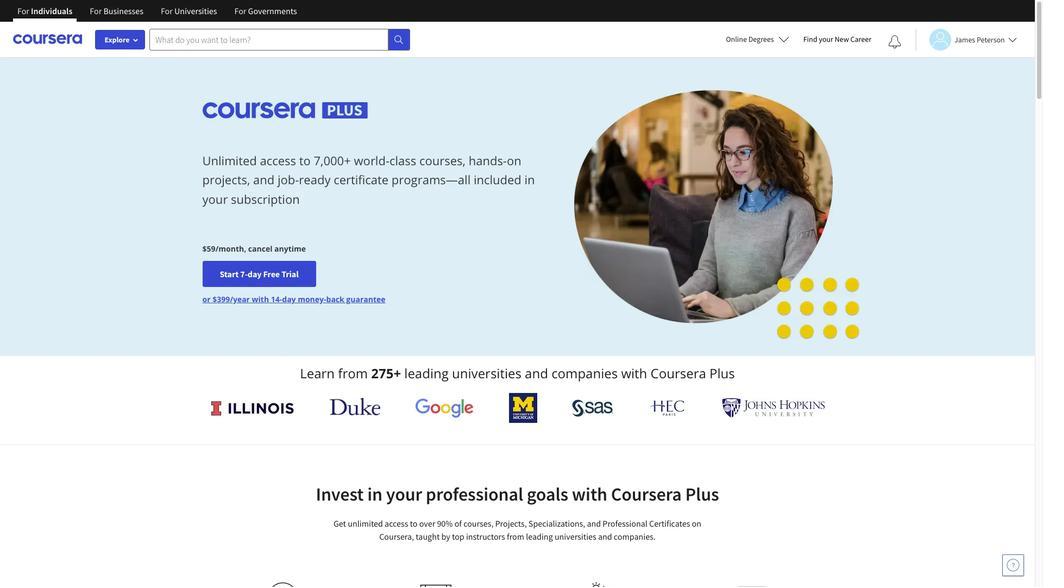 Task type: vqa. For each thing, say whether or not it's contained in the screenshot.
• to the bottom
no



Task type: describe. For each thing, give the bounding box(es) containing it.
explore button
[[95, 30, 145, 49]]

show notifications image
[[889, 35, 902, 48]]

leading inside 'get unlimited access to over 90% of courses, projects, specializations, and professional certificates on coursera, taught by top instructors from leading universities and companies.'
[[526, 531, 553, 542]]

invest
[[316, 483, 364, 506]]

learn from 275+ leading universities and companies with coursera plus
[[300, 364, 735, 382]]

universities inside 'get unlimited access to over 90% of courses, projects, specializations, and professional certificates on coursera, taught by top instructors from leading universities and companies.'
[[555, 531, 597, 542]]

or
[[202, 294, 211, 305]]

1 vertical spatial coursera
[[611, 483, 682, 506]]

james peterson
[[955, 35, 1006, 44]]

guarantee
[[346, 294, 386, 305]]

$59
[[202, 244, 216, 254]]

companies.
[[614, 531, 656, 542]]

coursera plus image
[[202, 102, 368, 118]]

specializations,
[[529, 518, 586, 529]]

of
[[455, 518, 462, 529]]

/month,
[[216, 244, 246, 254]]

learn
[[300, 364, 335, 382]]

What do you want to learn? text field
[[149, 29, 389, 50]]

find your new career
[[804, 34, 872, 44]]

james
[[955, 35, 976, 44]]

7,000+
[[314, 152, 351, 169]]

coursera,
[[380, 531, 414, 542]]

top
[[452, 531, 465, 542]]

money-
[[298, 294, 326, 305]]

unlimited
[[348, 518, 383, 529]]

ready
[[299, 171, 331, 188]]

online
[[726, 34, 747, 44]]

day inside button
[[248, 269, 262, 280]]

start 7-day free trial button
[[202, 261, 316, 287]]

james peterson button
[[916, 29, 1017, 50]]

for universities
[[161, 5, 217, 16]]

certificate
[[334, 171, 389, 188]]

to inside 'get unlimited access to over 90% of courses, projects, specializations, and professional certificates on coursera, taught by top instructors from leading universities and companies.'
[[410, 518, 418, 529]]

for for governments
[[235, 5, 246, 16]]

and left professional
[[587, 518, 601, 529]]

universities
[[175, 5, 217, 16]]

duke university image
[[330, 398, 380, 415]]

1 horizontal spatial your
[[386, 483, 422, 506]]

online degrees
[[726, 34, 774, 44]]

hec paris image
[[649, 397, 687, 419]]

your inside unlimited access to 7,000+ world-class courses, hands-on projects, and job-ready certificate programs—all included in your subscription
[[202, 191, 228, 207]]

0 vertical spatial universities
[[452, 364, 522, 382]]

career
[[851, 34, 872, 44]]

find
[[804, 34, 818, 44]]

1 vertical spatial in
[[368, 483, 383, 506]]

unlimited
[[202, 152, 257, 169]]

help center image
[[1007, 559, 1020, 572]]

companies
[[552, 364, 618, 382]]

cancel
[[248, 244, 273, 254]]

over
[[419, 518, 436, 529]]

14-
[[271, 294, 282, 305]]

0 horizontal spatial with
[[252, 294, 269, 305]]

0 vertical spatial your
[[819, 34, 834, 44]]

hands-
[[469, 152, 507, 169]]

for for universities
[[161, 5, 173, 16]]

back
[[326, 294, 345, 305]]

on inside 'get unlimited access to over 90% of courses, projects, specializations, and professional certificates on coursera, taught by top instructors from leading universities and companies.'
[[692, 518, 702, 529]]



Task type: locate. For each thing, give the bounding box(es) containing it.
1 vertical spatial access
[[385, 518, 408, 529]]

projects,
[[496, 518, 527, 529]]

coursera image
[[13, 31, 82, 48]]

to left over
[[410, 518, 418, 529]]

1 vertical spatial your
[[202, 191, 228, 207]]

$59 /month, cancel anytime
[[202, 244, 306, 254]]

0 horizontal spatial day
[[248, 269, 262, 280]]

1 vertical spatial with
[[622, 364, 648, 382]]

online degrees button
[[718, 27, 798, 51]]

0 horizontal spatial to
[[299, 152, 311, 169]]

professional
[[603, 518, 648, 529]]

for left individuals
[[17, 5, 29, 16]]

1 vertical spatial on
[[692, 518, 702, 529]]

unlimited access to 7,000+ world-class courses, hands-on projects, and job-ready certificate programs—all included in your subscription
[[202, 152, 535, 207]]

for governments
[[235, 5, 297, 16]]

in right included
[[525, 171, 535, 188]]

johns hopkins university image
[[722, 398, 825, 418]]

job-
[[278, 171, 299, 188]]

for for individuals
[[17, 5, 29, 16]]

peterson
[[977, 35, 1006, 44]]

0 horizontal spatial leading
[[405, 364, 449, 382]]

2 vertical spatial your
[[386, 483, 422, 506]]

0 horizontal spatial universities
[[452, 364, 522, 382]]

start 7-day free trial
[[220, 269, 299, 280]]

2 horizontal spatial your
[[819, 34, 834, 44]]

0 vertical spatial coursera
[[651, 364, 707, 382]]

0 vertical spatial on
[[507, 152, 522, 169]]

new
[[835, 34, 849, 44]]

banner navigation
[[9, 0, 306, 30]]

leading up google image
[[405, 364, 449, 382]]

1 horizontal spatial with
[[572, 483, 608, 506]]

universities up university of michigan image
[[452, 364, 522, 382]]

instructors
[[466, 531, 505, 542]]

0 horizontal spatial in
[[368, 483, 383, 506]]

universities
[[452, 364, 522, 382], [555, 531, 597, 542]]

and
[[253, 171, 275, 188], [525, 364, 548, 382], [587, 518, 601, 529], [598, 531, 612, 542]]

included
[[474, 171, 522, 188]]

to up "ready"
[[299, 152, 311, 169]]

courses, inside unlimited access to 7,000+ world-class courses, hands-on projects, and job-ready certificate programs—all included in your subscription
[[420, 152, 466, 169]]

world-
[[354, 152, 390, 169]]

0 vertical spatial leading
[[405, 364, 449, 382]]

0 horizontal spatial on
[[507, 152, 522, 169]]

programs—all
[[392, 171, 471, 188]]

day left money-
[[282, 294, 296, 305]]

coursera up hec paris image
[[651, 364, 707, 382]]

university of illinois at urbana-champaign image
[[210, 399, 295, 417]]

0 vertical spatial in
[[525, 171, 535, 188]]

0 vertical spatial day
[[248, 269, 262, 280]]

and up the subscription
[[253, 171, 275, 188]]

on up included
[[507, 152, 522, 169]]

0 vertical spatial plus
[[710, 364, 735, 382]]

find your new career link
[[798, 33, 877, 46]]

in inside unlimited access to 7,000+ world-class courses, hands-on projects, and job-ready certificate programs—all included in your subscription
[[525, 171, 535, 188]]

day left free
[[248, 269, 262, 280]]

subscription
[[231, 191, 300, 207]]

with left 14-
[[252, 294, 269, 305]]

access inside 'get unlimited access to over 90% of courses, projects, specializations, and professional certificates on coursera, taught by top instructors from leading universities and companies.'
[[385, 518, 408, 529]]

2 for from the left
[[90, 5, 102, 16]]

for businesses
[[90, 5, 143, 16]]

for left 'businesses'
[[90, 5, 102, 16]]

sas image
[[573, 399, 614, 417]]

flexible learning image
[[577, 582, 615, 587]]

coursera
[[651, 364, 707, 382], [611, 483, 682, 506]]

$399
[[213, 294, 230, 305]]

2 horizontal spatial with
[[622, 364, 648, 382]]

with right the companies
[[622, 364, 648, 382]]

0 vertical spatial from
[[338, 364, 368, 382]]

courses, up instructors
[[464, 518, 494, 529]]

from
[[338, 364, 368, 382], [507, 531, 525, 542]]

1 vertical spatial leading
[[526, 531, 553, 542]]

certificates
[[650, 518, 691, 529]]

individuals
[[31, 5, 72, 16]]

1 horizontal spatial to
[[410, 518, 418, 529]]

plus
[[710, 364, 735, 382], [686, 483, 720, 506]]

access up the job-
[[260, 152, 296, 169]]

courses, up programs—all
[[420, 152, 466, 169]]

3 for from the left
[[161, 5, 173, 16]]

and down professional
[[598, 531, 612, 542]]

universities down specializations,
[[555, 531, 597, 542]]

learn anything image
[[268, 582, 298, 587]]

class
[[390, 152, 417, 169]]

275+
[[371, 364, 401, 382]]

from left 275+
[[338, 364, 368, 382]]

0 vertical spatial courses,
[[420, 152, 466, 169]]

your down the projects,
[[202, 191, 228, 207]]

0 horizontal spatial your
[[202, 191, 228, 207]]

1 horizontal spatial access
[[385, 518, 408, 529]]

from inside 'get unlimited access to over 90% of courses, projects, specializations, and professional certificates on coursera, taught by top instructors from leading universities and companies.'
[[507, 531, 525, 542]]

1 horizontal spatial on
[[692, 518, 702, 529]]

on
[[507, 152, 522, 169], [692, 518, 702, 529]]

in up unlimited
[[368, 483, 383, 506]]

trial
[[282, 269, 299, 280]]

7-
[[240, 269, 248, 280]]

1 horizontal spatial day
[[282, 294, 296, 305]]

on inside unlimited access to 7,000+ world-class courses, hands-on projects, and job-ready certificate programs—all included in your subscription
[[507, 152, 522, 169]]

on right the certificates
[[692, 518, 702, 529]]

courses, inside 'get unlimited access to over 90% of courses, projects, specializations, and professional certificates on coursera, taught by top instructors from leading universities and companies.'
[[464, 518, 494, 529]]

1 vertical spatial plus
[[686, 483, 720, 506]]

taught
[[416, 531, 440, 542]]

to inside unlimited access to 7,000+ world-class courses, hands-on projects, and job-ready certificate programs—all included in your subscription
[[299, 152, 311, 169]]

0 horizontal spatial from
[[338, 364, 368, 382]]

get
[[334, 518, 346, 529]]

your
[[819, 34, 834, 44], [202, 191, 228, 207], [386, 483, 422, 506]]

for left governments
[[235, 5, 246, 16]]

0 vertical spatial with
[[252, 294, 269, 305]]

businesses
[[104, 5, 143, 16]]

courses,
[[420, 152, 466, 169], [464, 518, 494, 529]]

0 vertical spatial to
[[299, 152, 311, 169]]

free
[[263, 269, 280, 280]]

1 vertical spatial courses,
[[464, 518, 494, 529]]

/year
[[230, 294, 250, 305]]

and up university of michigan image
[[525, 364, 548, 382]]

for left universities
[[161, 5, 173, 16]]

to
[[299, 152, 311, 169], [410, 518, 418, 529]]

1 vertical spatial universities
[[555, 531, 597, 542]]

goals
[[527, 483, 569, 506]]

access
[[260, 152, 296, 169], [385, 518, 408, 529]]

with
[[252, 294, 269, 305], [622, 364, 648, 382], [572, 483, 608, 506]]

2 vertical spatial with
[[572, 483, 608, 506]]

leading
[[405, 364, 449, 382], [526, 531, 553, 542]]

university of michigan image
[[509, 393, 537, 423]]

1 for from the left
[[17, 5, 29, 16]]

0 horizontal spatial access
[[260, 152, 296, 169]]

your up over
[[386, 483, 422, 506]]

1 horizontal spatial leading
[[526, 531, 553, 542]]

professional
[[426, 483, 524, 506]]

1 horizontal spatial in
[[525, 171, 535, 188]]

1 horizontal spatial from
[[507, 531, 525, 542]]

degrees
[[749, 34, 774, 44]]

start
[[220, 269, 239, 280]]

day
[[248, 269, 262, 280], [282, 294, 296, 305]]

for individuals
[[17, 5, 72, 16]]

1 horizontal spatial universities
[[555, 531, 597, 542]]

for
[[17, 5, 29, 16], [90, 5, 102, 16], [161, 5, 173, 16], [235, 5, 246, 16]]

google image
[[415, 398, 474, 418]]

90%
[[437, 518, 453, 529]]

1 vertical spatial to
[[410, 518, 418, 529]]

with right the goals
[[572, 483, 608, 506]]

access up coursera,
[[385, 518, 408, 529]]

your right find at the top right
[[819, 34, 834, 44]]

None search field
[[149, 29, 410, 50]]

anytime
[[275, 244, 306, 254]]

and inside unlimited access to 7,000+ world-class courses, hands-on projects, and job-ready certificate programs—all included in your subscription
[[253, 171, 275, 188]]

from down projects,
[[507, 531, 525, 542]]

1 vertical spatial day
[[282, 294, 296, 305]]

in
[[525, 171, 535, 188], [368, 483, 383, 506]]

projects,
[[202, 171, 250, 188]]

access inside unlimited access to 7,000+ world-class courses, hands-on projects, and job-ready certificate programs—all included in your subscription
[[260, 152, 296, 169]]

1 vertical spatial from
[[507, 531, 525, 542]]

leading down specializations,
[[526, 531, 553, 542]]

for for businesses
[[90, 5, 102, 16]]

governments
[[248, 5, 297, 16]]

0 vertical spatial access
[[260, 152, 296, 169]]

4 for from the left
[[235, 5, 246, 16]]

get unlimited access to over 90% of courses, projects, specializations, and professional certificates on coursera, taught by top instructors from leading universities and companies.
[[334, 518, 702, 542]]

or $399 /year with 14-day money-back guarantee
[[202, 294, 386, 305]]

explore
[[105, 35, 130, 45]]

invest in your professional goals with coursera plus
[[316, 483, 720, 506]]

coursera up professional
[[611, 483, 682, 506]]

by
[[442, 531, 451, 542]]

save money image
[[420, 584, 459, 587]]



